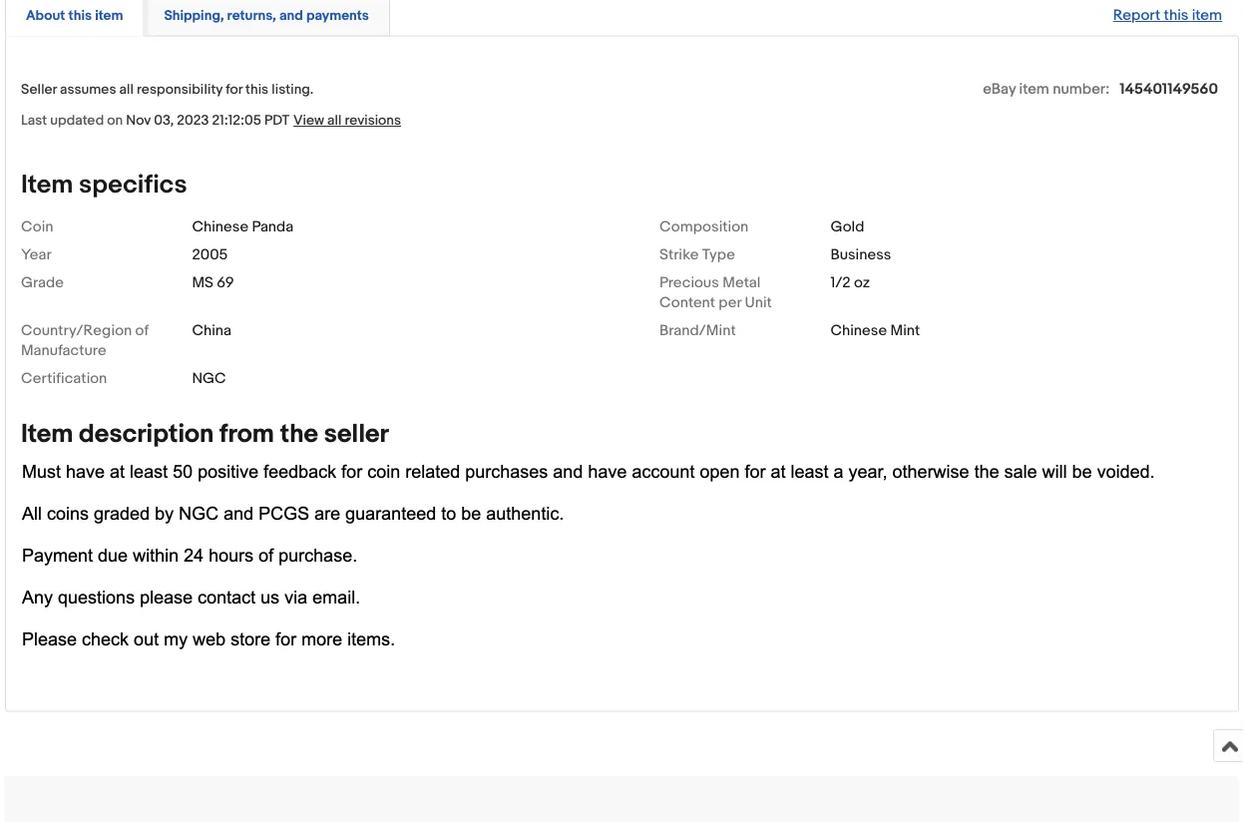 Task type: vqa. For each thing, say whether or not it's contained in the screenshot.


Task type: describe. For each thing, give the bounding box(es) containing it.
chinese mint
[[830, 322, 920, 340]]

last
[[21, 112, 47, 129]]

description
[[79, 419, 214, 450]]

precious
[[659, 274, 719, 292]]

about
[[26, 8, 65, 25]]

item for item specifics
[[21, 170, 73, 201]]

type
[[702, 246, 735, 264]]

country/region of manufacture
[[21, 322, 149, 360]]

1 horizontal spatial item
[[1019, 80, 1049, 98]]

brand/mint
[[659, 322, 736, 340]]

updated
[[50, 112, 104, 129]]

strike
[[659, 246, 699, 264]]

chinese for chinese panda
[[192, 218, 248, 236]]

country/region
[[21, 322, 132, 340]]

item for item description from the seller
[[21, 419, 73, 450]]

ms 69
[[192, 274, 234, 292]]

this for about
[[68, 8, 92, 25]]

listing.
[[272, 81, 314, 98]]

report this item
[[1113, 7, 1222, 25]]

1/2 oz
[[830, 274, 870, 292]]

chinese panda
[[192, 218, 294, 236]]

1 horizontal spatial this
[[245, 81, 268, 98]]

last updated on nov 03, 2023 21:12:05 pdt view all revisions
[[21, 112, 401, 129]]

1/2
[[830, 274, 851, 292]]

assumes
[[60, 81, 116, 98]]

view all revisions link
[[289, 111, 401, 129]]

shipping, returns, and payments
[[164, 8, 369, 25]]

manufacture
[[21, 342, 106, 360]]

and
[[279, 8, 303, 25]]

2005
[[192, 246, 228, 264]]

number:
[[1053, 80, 1110, 98]]

ebay item number: 145401149560
[[983, 80, 1218, 98]]

this for report
[[1164, 7, 1189, 25]]

of
[[135, 322, 149, 340]]

seller
[[21, 81, 57, 98]]

shipping, returns, and payments button
[[164, 7, 369, 25]]

ebay
[[983, 80, 1016, 98]]

from
[[220, 419, 274, 450]]

tab list containing about this item
[[5, 0, 1239, 36]]

report
[[1113, 7, 1160, 25]]

unit
[[745, 294, 772, 312]]

2023
[[177, 112, 209, 129]]

pdt
[[264, 112, 289, 129]]

item for about this item
[[95, 8, 123, 25]]

gold
[[830, 218, 864, 236]]

returns,
[[227, 8, 276, 25]]

item specifics
[[21, 170, 187, 201]]

for
[[226, 81, 242, 98]]



Task type: locate. For each thing, give the bounding box(es) containing it.
nov
[[126, 112, 151, 129]]

grade
[[21, 274, 64, 292]]

ngc
[[192, 370, 226, 388]]

1 vertical spatial all
[[327, 112, 342, 129]]

this
[[1164, 7, 1189, 25], [68, 8, 92, 25], [245, 81, 268, 98]]

1 item from the top
[[21, 170, 73, 201]]

metal
[[722, 274, 761, 292]]

0 vertical spatial item
[[21, 170, 73, 201]]

precious metal content per unit
[[659, 274, 772, 312]]

this inside button
[[68, 8, 92, 25]]

item
[[1192, 7, 1222, 25], [95, 8, 123, 25], [1019, 80, 1049, 98]]

chinese up 2005
[[192, 218, 248, 236]]

0 horizontal spatial chinese
[[192, 218, 248, 236]]

content
[[659, 294, 715, 312]]

0 vertical spatial chinese
[[192, 218, 248, 236]]

ms
[[192, 274, 213, 292]]

21:12:05
[[212, 112, 261, 129]]

year
[[21, 246, 52, 264]]

0 horizontal spatial item
[[95, 8, 123, 25]]

chinese for chinese mint
[[830, 322, 887, 340]]

strike type
[[659, 246, 735, 264]]

report this item link
[[1103, 0, 1232, 35]]

coin
[[21, 218, 53, 236]]

china
[[192, 322, 231, 340]]

all up "on"
[[119, 81, 134, 98]]

all right "view"
[[327, 112, 342, 129]]

item down certification
[[21, 419, 73, 450]]

view
[[293, 112, 324, 129]]

69
[[217, 274, 234, 292]]

tab list
[[5, 0, 1239, 36]]

on
[[107, 112, 123, 129]]

seller
[[324, 419, 389, 450]]

item right ebay
[[1019, 80, 1049, 98]]

about this item button
[[26, 7, 123, 25]]

1 horizontal spatial all
[[327, 112, 342, 129]]

chinese
[[192, 218, 248, 236], [830, 322, 887, 340]]

item right "report"
[[1192, 7, 1222, 25]]

this right "report"
[[1164, 7, 1189, 25]]

panda
[[252, 218, 294, 236]]

item inside "link"
[[1192, 7, 1222, 25]]

mint
[[890, 322, 920, 340]]

responsibility
[[137, 81, 223, 98]]

payments
[[306, 8, 369, 25]]

03,
[[154, 112, 174, 129]]

item
[[21, 170, 73, 201], [21, 419, 73, 450]]

shipping,
[[164, 8, 224, 25]]

business
[[830, 246, 891, 264]]

item for report this item
[[1192, 7, 1222, 25]]

per
[[719, 294, 741, 312]]

1 vertical spatial item
[[21, 419, 73, 450]]

item right about
[[95, 8, 123, 25]]

item inside button
[[95, 8, 123, 25]]

composition
[[659, 218, 749, 236]]

specifics
[[79, 170, 187, 201]]

item up coin
[[21, 170, 73, 201]]

revisions
[[345, 112, 401, 129]]

the
[[280, 419, 318, 450]]

2 horizontal spatial this
[[1164, 7, 1189, 25]]

about this item
[[26, 8, 123, 25]]

certification
[[21, 370, 107, 388]]

item description from the seller
[[21, 419, 389, 450]]

0 horizontal spatial all
[[119, 81, 134, 98]]

seller assumes all responsibility for this listing.
[[21, 81, 314, 98]]

2 horizontal spatial item
[[1192, 7, 1222, 25]]

this right for
[[245, 81, 268, 98]]

this right about
[[68, 8, 92, 25]]

1 horizontal spatial chinese
[[830, 322, 887, 340]]

0 vertical spatial all
[[119, 81, 134, 98]]

chinese left 'mint'
[[830, 322, 887, 340]]

145401149560
[[1120, 80, 1218, 98]]

2 item from the top
[[21, 419, 73, 450]]

1 vertical spatial chinese
[[830, 322, 887, 340]]

this inside "link"
[[1164, 7, 1189, 25]]

oz
[[854, 274, 870, 292]]

0 horizontal spatial this
[[68, 8, 92, 25]]

all
[[119, 81, 134, 98], [327, 112, 342, 129]]



